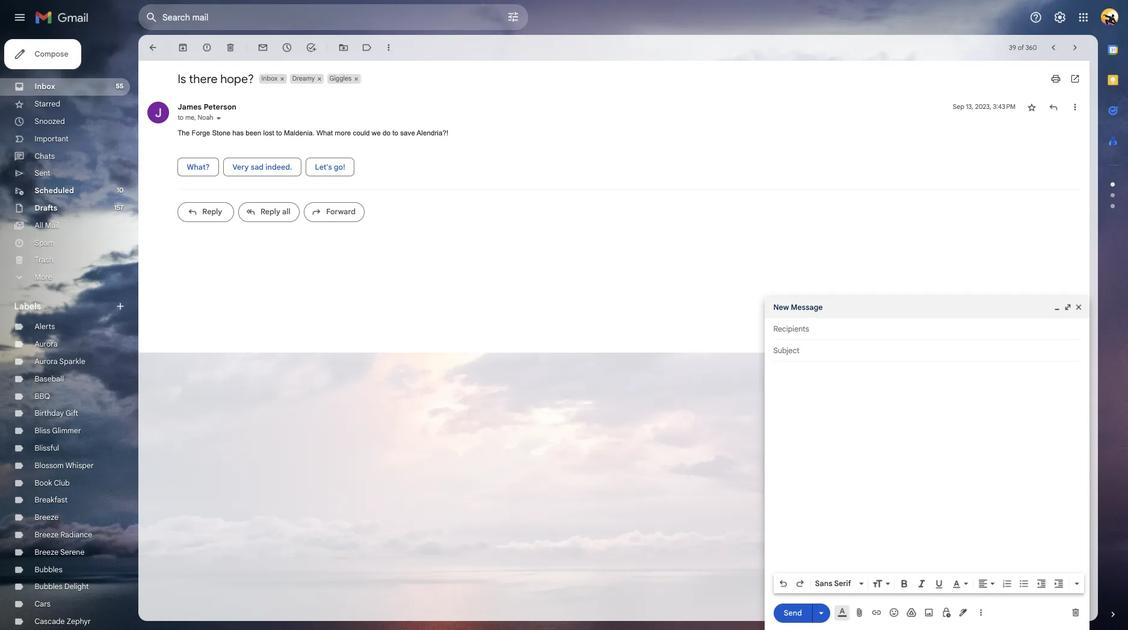 Task type: describe. For each thing, give the bounding box(es) containing it.
me
[[206, 127, 216, 135]]

aurora sparkle
[[39, 397, 95, 407]]

serene
[[67, 609, 94, 619]]

very sad indeed. button
[[248, 175, 335, 196]]

labels navigation
[[0, 38, 154, 630]]

gmail image
[[38, 7, 104, 31]]

recipients
[[860, 360, 900, 371]]

to me , noah
[[197, 127, 237, 135]]

breeze for breeze serene
[[39, 609, 65, 619]]

starred
[[39, 110, 67, 121]]

spam
[[39, 264, 60, 275]]

important
[[39, 149, 76, 159]]

Message Body text field
[[860, 408, 1129, 630]]

inbox for inbox link
[[39, 91, 61, 102]]

club
[[60, 532, 78, 542]]

more
[[39, 303, 58, 314]]

all
[[39, 245, 48, 256]]

aurora for aurora link
[[39, 377, 64, 388]]

starred link
[[39, 110, 67, 121]]

very
[[259, 180, 277, 191]]

3:43 pm
[[1104, 114, 1129, 123]]

there
[[210, 79, 242, 96]]

breakfast link
[[39, 551, 75, 562]]

scheduled
[[39, 207, 82, 217]]

more button
[[0, 299, 144, 318]]

to
[[197, 127, 204, 135]]

inbox for inbox button
[[291, 83, 309, 92]]

go!
[[371, 180, 384, 191]]

let's
[[350, 180, 369, 191]]

search mail image
[[158, 8, 179, 30]]

main menu image
[[14, 12, 29, 26]]

alerts link
[[39, 358, 61, 369]]

157
[[127, 226, 137, 235]]

sad
[[279, 180, 293, 191]]

glimmer
[[58, 474, 90, 484]]

39
[[1122, 49, 1129, 57]]

bbq link
[[39, 435, 56, 446]]

very sad indeed.
[[259, 180, 325, 191]]

,
[[216, 127, 218, 135]]

sep 13, 2023, 3:43 pm cell
[[1059, 113, 1129, 125]]

is there hope?
[[197, 79, 282, 96]]

sent
[[39, 187, 56, 198]]

bbq
[[39, 435, 56, 446]]

all mail
[[39, 245, 66, 256]]

drafts link
[[39, 226, 64, 237]]

chats link
[[39, 168, 61, 179]]

what? button
[[197, 175, 243, 196]]

10
[[130, 207, 137, 216]]

birthday gift
[[39, 455, 87, 465]]

snoozed
[[39, 130, 72, 140]]

55
[[129, 92, 137, 100]]

blossom
[[39, 512, 71, 523]]

bliss
[[39, 474, 56, 484]]

breakfast
[[39, 551, 75, 562]]

birthday gift link
[[39, 455, 87, 465]]

delete image
[[250, 47, 262, 59]]

trash link
[[39, 284, 59, 294]]

labels image
[[402, 47, 414, 59]]

mail
[[50, 245, 66, 256]]

birthday
[[39, 455, 71, 465]]

book club link
[[39, 532, 78, 542]]

report spam image
[[224, 47, 236, 59]]

breeze for breeze radiance
[[39, 589, 65, 600]]

sent link
[[39, 187, 56, 198]]

sep
[[1059, 114, 1072, 123]]

compose
[[39, 55, 76, 65]]



Task type: locate. For each thing, give the bounding box(es) containing it.
aurora down alerts link
[[39, 377, 64, 388]]

breeze serene link
[[39, 609, 94, 619]]

hope?
[[245, 79, 282, 96]]

breeze radiance
[[39, 589, 102, 600]]

blissful
[[39, 493, 66, 504]]

add to tasks image
[[339, 47, 351, 59]]

archive image
[[197, 47, 209, 59]]

back to inbox image
[[164, 47, 176, 59]]

move to image
[[376, 47, 388, 59]]

breeze radiance link
[[39, 589, 102, 600]]

drafts
[[39, 226, 64, 237]]

compose button
[[5, 43, 91, 77]]

3 breeze from the top
[[39, 609, 65, 619]]

radiance
[[67, 589, 102, 600]]

aurora link
[[39, 377, 64, 388]]

aurora sparkle link
[[39, 397, 95, 407]]

aurora for aurora sparkle
[[39, 397, 64, 407]]

baseball link
[[39, 416, 71, 427]]

Subject field
[[860, 384, 1129, 396]]

0 vertical spatial breeze
[[39, 570, 65, 581]]

new message dialog
[[850, 329, 1129, 630]]

whisper
[[73, 512, 104, 523]]

important link
[[39, 149, 76, 159]]

breeze for breeze link
[[39, 570, 65, 581]]

2 breeze from the top
[[39, 589, 65, 600]]

breeze down breeze link
[[39, 589, 65, 600]]

james
[[197, 114, 224, 125]]

1 breeze from the top
[[39, 570, 65, 581]]

aurora
[[39, 377, 64, 388], [39, 397, 64, 407]]

new message
[[860, 336, 915, 347]]

dreamy
[[325, 83, 350, 92]]

spam link
[[39, 264, 60, 275]]

aurora inside aurora sparkle link
[[39, 397, 64, 407]]

2 vertical spatial breeze
[[39, 609, 65, 619]]

None search field
[[154, 5, 587, 34]]

blossom whisper
[[39, 512, 104, 523]]

Search mail text field
[[181, 13, 530, 25]]

dreamy button
[[322, 82, 351, 93]]

let's go!
[[350, 180, 384, 191]]

alerts
[[39, 358, 61, 369]]

sep 13, 2023, 3:43 pm
[[1059, 114, 1129, 123]]

labels heading
[[16, 335, 128, 347]]

13,
[[1074, 114, 1082, 123]]

all mail link
[[39, 245, 66, 256]]

james peterson
[[197, 114, 263, 125]]

2 aurora from the top
[[39, 397, 64, 407]]

breeze link
[[39, 570, 65, 581]]

peterson
[[226, 114, 263, 125]]

blissful link
[[39, 493, 66, 504]]

noah
[[220, 127, 237, 135]]

message
[[879, 336, 915, 347]]

chats
[[39, 168, 61, 179]]

aurora down aurora link
[[39, 397, 64, 407]]

inbox link
[[39, 91, 61, 102]]

is
[[197, 79, 207, 96]]

let's go! button
[[340, 175, 394, 196]]

snoozed link
[[39, 130, 72, 140]]

inbox
[[291, 83, 309, 92], [39, 91, 61, 102]]

breeze down breakfast link
[[39, 570, 65, 581]]

0 horizontal spatial inbox
[[39, 91, 61, 102]]

0 vertical spatial aurora
[[39, 377, 64, 388]]

labels
[[16, 335, 45, 347]]

what?
[[208, 180, 233, 191]]

sparkle
[[66, 397, 95, 407]]

snooze image
[[313, 47, 325, 59]]

advanced search options image
[[559, 7, 583, 31]]

1 aurora from the top
[[39, 377, 64, 388]]

book club
[[39, 532, 78, 542]]

new
[[860, 336, 877, 347]]

inbox button
[[288, 82, 310, 93]]

blossom whisper link
[[39, 512, 104, 523]]

indeed.
[[295, 180, 325, 191]]

breeze serene
[[39, 609, 94, 619]]

show details image
[[240, 128, 247, 135]]

inbox inside labels navigation
[[39, 91, 61, 102]]

trash
[[39, 284, 59, 294]]

baseball
[[39, 416, 71, 427]]

bliss glimmer
[[39, 474, 90, 484]]

breeze
[[39, 570, 65, 581], [39, 589, 65, 600], [39, 609, 65, 619]]

1 vertical spatial breeze
[[39, 589, 65, 600]]

2023,
[[1084, 114, 1102, 123]]

more image
[[426, 47, 438, 59]]

book
[[39, 532, 58, 542]]

bliss glimmer link
[[39, 474, 90, 484]]

gift
[[73, 455, 87, 465]]

inbox down mark as unread icon
[[291, 83, 309, 92]]

scheduled link
[[39, 207, 82, 217]]

breeze down breeze radiance link
[[39, 609, 65, 619]]

1 horizontal spatial inbox
[[291, 83, 309, 92]]

inbox up starred link at the left top of page
[[39, 91, 61, 102]]

1 vertical spatial aurora
[[39, 397, 64, 407]]

mark as unread image
[[286, 47, 299, 59]]

inbox inside button
[[291, 83, 309, 92]]



Task type: vqa. For each thing, say whether or not it's contained in the screenshot.
Aurora Cascade link
no



